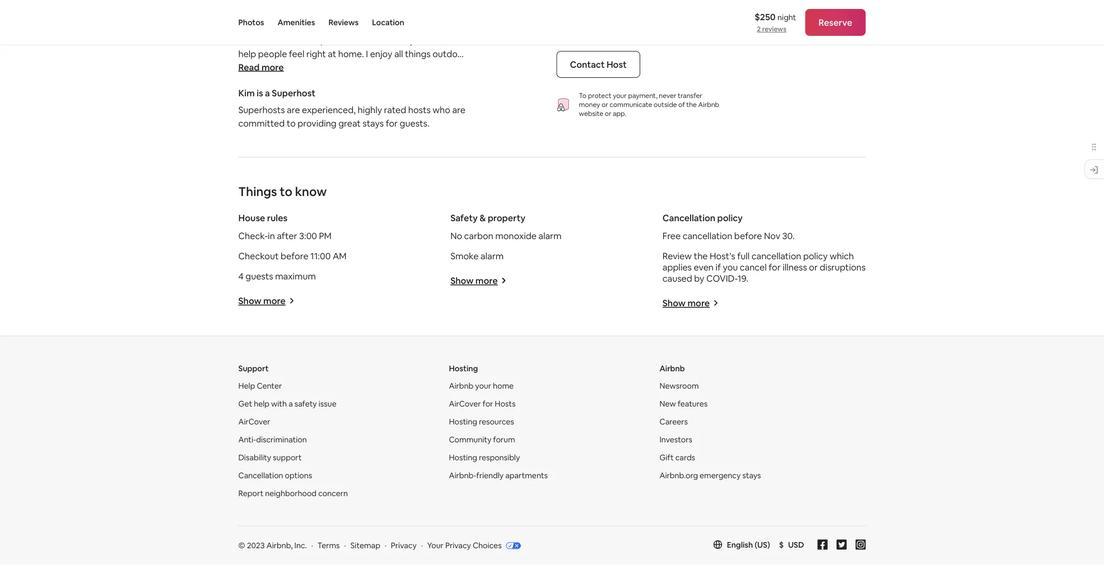 Task type: locate. For each thing, give the bounding box(es) containing it.
1 horizontal spatial show more button
[[451, 275, 507, 287]]

are right who
[[452, 104, 466, 116]]

for inside review the host's full cancellation policy which applies even if you cancel for illness or disruptions caused by covid-19.
[[769, 262, 781, 273]]

investors link
[[660, 435, 693, 445]]

experienced,
[[302, 104, 356, 116]]

a right is
[[265, 87, 270, 99]]

hosting up airbnb your home "link"
[[449, 364, 478, 374]]

of left this
[[340, 35, 349, 46]]

hosting
[[449, 364, 478, 374], [449, 417, 477, 427], [449, 453, 477, 463]]

your up communicate
[[613, 92, 627, 100]]

1 vertical spatial hosting
[[449, 417, 477, 427]]

0 horizontal spatial your
[[475, 381, 491, 391]]

report neighborhood concern
[[238, 489, 348, 499]]

airbnb your home link
[[449, 381, 514, 391]]

more down by
[[688, 298, 710, 309]]

full
[[738, 250, 750, 262]]

stays
[[363, 118, 384, 129], [743, 471, 761, 481]]

checkout
[[238, 250, 279, 262]]

or down protect
[[602, 101, 608, 109]]

features
[[678, 399, 708, 409]]

of inside hi there, i'm kim! i look forward to hosting you!! i am excited to be a part of this community and to be able to help people feel right at home. i enjoy all things outdo… read more
[[340, 35, 349, 46]]

0 vertical spatial policy
[[718, 212, 743, 224]]

to inside kim is a superhost superhosts are experienced, highly rated hosts who are committed to providing great stays for guests.
[[287, 118, 296, 129]]

0 horizontal spatial show
[[238, 296, 262, 307]]

privacy link
[[391, 541, 417, 551]]

the inside review the host's full cancellation policy which applies even if you cancel for illness or disruptions caused by covid-19.
[[694, 250, 708, 262]]

show more down guests
[[238, 296, 286, 307]]

1 horizontal spatial show
[[451, 275, 474, 287]]

1 horizontal spatial cancellation
[[663, 212, 716, 224]]

1 are from the left
[[287, 104, 300, 116]]

alarm down carbon
[[481, 250, 504, 262]]

to left providing
[[287, 118, 296, 129]]

0 vertical spatial cancellation
[[683, 230, 733, 242]]

1 vertical spatial stays
[[743, 471, 761, 481]]

forward
[[262, 21, 295, 33]]

0 vertical spatial a
[[314, 35, 319, 46]]

for left illness
[[769, 262, 781, 273]]

the left if
[[694, 250, 708, 262]]

hosting for hosting resources
[[449, 417, 477, 427]]

0 vertical spatial airbnb
[[699, 101, 720, 109]]

airbnb down transfer
[[699, 101, 720, 109]]

privacy left your
[[391, 541, 417, 551]]

0 vertical spatial of
[[340, 35, 349, 46]]

3 hosting from the top
[[449, 453, 477, 463]]

1 privacy from the left
[[391, 541, 417, 551]]

2 horizontal spatial airbnb
[[699, 101, 720, 109]]

anti-
[[238, 435, 256, 445]]

2 hosting from the top
[[449, 417, 477, 427]]

show more button for smoke alarm
[[451, 275, 507, 287]]

show
[[451, 275, 474, 287], [238, 296, 262, 307], [663, 298, 686, 309]]

checkout before 11:00 am
[[238, 250, 347, 262]]

cancellation up free
[[663, 212, 716, 224]]

0 vertical spatial aircover
[[449, 399, 481, 409]]

1 horizontal spatial policy
[[804, 250, 828, 262]]

for left hosts
[[483, 399, 493, 409]]

a right with
[[289, 399, 293, 409]]

1 vertical spatial policy
[[804, 250, 828, 262]]

1 horizontal spatial privacy
[[445, 541, 471, 551]]

$250
[[755, 11, 776, 22]]

2 are from the left
[[452, 104, 466, 116]]

new features
[[660, 399, 708, 409]]

to
[[579, 92, 587, 100]]

privacy right your
[[445, 541, 471, 551]]

a inside hi there, i'm kim! i look forward to hosting you!! i am excited to be a part of this community and to be able to help people feel right at home. i enjoy all things outdo… read more
[[314, 35, 319, 46]]

forum
[[493, 435, 515, 445]]

2 reviews button
[[757, 25, 787, 34]]

your
[[613, 92, 627, 100], [475, 381, 491, 391]]

0 vertical spatial the
[[687, 101, 697, 109]]

be up the "feel"
[[301, 35, 312, 46]]

0 horizontal spatial cancellation
[[238, 471, 283, 481]]

2 horizontal spatial show more button
[[663, 298, 719, 309]]

1 horizontal spatial your
[[613, 92, 627, 100]]

cancellation down cancellation policy
[[683, 230, 733, 242]]

2 horizontal spatial show more
[[663, 298, 710, 309]]

show more button down guests
[[238, 296, 295, 307]]

or right illness
[[809, 262, 818, 273]]

transfer
[[678, 92, 703, 100]]

check-
[[238, 230, 268, 242]]

more for leftmost show more button
[[263, 296, 286, 307]]

cancellation down nov
[[752, 250, 802, 262]]

for down rated
[[386, 118, 398, 129]]

get help with a safety issue link
[[238, 399, 337, 409]]

safety
[[451, 212, 478, 224]]

navigate to facebook image
[[818, 540, 828, 550]]

1 horizontal spatial stays
[[743, 471, 761, 481]]

policy left which
[[804, 250, 828, 262]]

get
[[238, 399, 252, 409]]

show more for review the host's full cancellation policy which applies even if you cancel for illness or disruptions caused by covid-19.
[[663, 298, 710, 309]]

superhost
[[272, 87, 316, 99]]

2 horizontal spatial show
[[663, 298, 686, 309]]

more for show more button associated with review the host's full cancellation policy which applies even if you cancel for illness or disruptions caused by covid-19.
[[688, 298, 710, 309]]

part
[[321, 35, 338, 46]]

4
[[238, 271, 244, 282]]

cancellation down 'disability'
[[238, 471, 283, 481]]

more down smoke alarm
[[476, 275, 498, 287]]

1 be from the left
[[301, 35, 312, 46]]

monoxide
[[496, 230, 537, 242]]

1 vertical spatial cancellation
[[752, 250, 802, 262]]

1 hosting from the top
[[449, 364, 478, 374]]

1 vertical spatial help
[[254, 399, 270, 409]]

0 horizontal spatial privacy
[[391, 541, 417, 551]]

stays down highly
[[363, 118, 384, 129]]

aircover down airbnb your home
[[449, 399, 481, 409]]

1 vertical spatial or
[[605, 109, 612, 118]]

airbnb up newsroom
[[660, 364, 685, 374]]

terms link
[[318, 541, 340, 551]]

be
[[301, 35, 312, 46], [445, 35, 456, 46]]

1 horizontal spatial show more
[[451, 275, 498, 287]]

cancellation
[[683, 230, 733, 242], [752, 250, 802, 262]]

1 horizontal spatial of
[[679, 101, 685, 109]]

2
[[757, 25, 761, 33]]

are down superhost
[[287, 104, 300, 116]]

0 horizontal spatial for
[[386, 118, 398, 129]]

new features link
[[660, 399, 708, 409]]

2 vertical spatial for
[[483, 399, 493, 409]]

hosting up community
[[449, 417, 477, 427]]

or left app. on the top right of the page
[[605, 109, 612, 118]]

2 horizontal spatial a
[[314, 35, 319, 46]]

show more button down smoke alarm
[[451, 275, 507, 287]]

0 vertical spatial hosting
[[449, 364, 478, 374]]

even
[[694, 262, 714, 273]]

careers
[[660, 417, 688, 427]]

show down 4
[[238, 296, 262, 307]]

help down am
[[238, 48, 256, 60]]

0 vertical spatial cancellation
[[663, 212, 716, 224]]

0 vertical spatial before
[[735, 230, 762, 242]]

location
[[372, 17, 404, 27]]

airbnb
[[699, 101, 720, 109], [660, 364, 685, 374], [449, 381, 474, 391]]

show more button down by
[[663, 298, 719, 309]]

i left look
[[238, 21, 241, 33]]

airbnb for airbnb your home
[[449, 381, 474, 391]]

2 vertical spatial or
[[809, 262, 818, 273]]

be up outdo…
[[445, 35, 456, 46]]

pm
[[319, 230, 332, 242]]

anti-discrimination link
[[238, 435, 307, 445]]

which
[[830, 250, 854, 262]]

people
[[258, 48, 287, 60]]

to right "and" on the top of page
[[434, 35, 443, 46]]

emergency
[[700, 471, 741, 481]]

a inside kim is a superhost superhosts are experienced, highly rated hosts who are committed to providing great stays for guests.
[[265, 87, 270, 99]]

2 horizontal spatial for
[[769, 262, 781, 273]]

i
[[238, 21, 241, 33], [238, 35, 241, 46], [366, 48, 368, 60]]

with
[[271, 399, 287, 409]]

show down smoke on the left of the page
[[451, 275, 474, 287]]

0 horizontal spatial are
[[287, 104, 300, 116]]

0 vertical spatial or
[[602, 101, 608, 109]]

1 horizontal spatial aircover
[[449, 399, 481, 409]]

your up aircover for hosts
[[475, 381, 491, 391]]

stays inside kim is a superhost superhosts are experienced, highly rated hosts who are committed to providing great stays for guests.
[[363, 118, 384, 129]]

1 vertical spatial a
[[265, 87, 270, 99]]

1 vertical spatial i
[[238, 35, 241, 46]]

aircover up 'anti-'
[[238, 417, 270, 427]]

1 horizontal spatial be
[[445, 35, 456, 46]]

amenities button
[[278, 0, 315, 45]]

the down transfer
[[687, 101, 697, 109]]

0 horizontal spatial a
[[265, 87, 270, 99]]

0 vertical spatial for
[[386, 118, 398, 129]]

show more down smoke alarm
[[451, 275, 498, 287]]

stays right emergency
[[743, 471, 761, 481]]

©
[[238, 541, 245, 551]]

$ usd
[[779, 540, 804, 550]]

a left part on the left of page
[[314, 35, 319, 46]]

hosting up airbnb-
[[449, 453, 477, 463]]

sitemap link
[[351, 541, 380, 551]]

0 horizontal spatial airbnb
[[449, 381, 474, 391]]

hosting for hosting responsibly
[[449, 453, 477, 463]]

aircover for aircover link
[[238, 417, 270, 427]]

0 vertical spatial stays
[[363, 118, 384, 129]]

before up full at top right
[[735, 230, 762, 242]]

1 horizontal spatial are
[[452, 104, 466, 116]]

0 horizontal spatial alarm
[[481, 250, 504, 262]]

before up the maximum
[[281, 250, 309, 262]]

who
[[433, 104, 450, 116]]

of down transfer
[[679, 101, 685, 109]]

english (us) button
[[714, 540, 770, 550]]

navigate to instagram image
[[856, 540, 866, 550]]

or for to
[[605, 109, 612, 118]]

money
[[579, 101, 600, 109]]

concern
[[318, 489, 348, 499]]

1 vertical spatial the
[[694, 250, 708, 262]]

resources
[[479, 417, 514, 427]]

discrimination
[[256, 435, 307, 445]]

2 vertical spatial hosting
[[449, 453, 477, 463]]

host's
[[710, 250, 736, 262]]

1 vertical spatial cancellation
[[238, 471, 283, 481]]

rated
[[384, 104, 406, 116]]

1 vertical spatial for
[[769, 262, 781, 273]]

the inside to protect your payment, never transfer money or communicate outside of the airbnb website or app.
[[687, 101, 697, 109]]

2 vertical spatial airbnb
[[449, 381, 474, 391]]

1 horizontal spatial for
[[483, 399, 493, 409]]

0 vertical spatial i
[[238, 21, 241, 33]]

airbnb-
[[449, 471, 477, 481]]

alarm right monoxide in the left top of the page
[[539, 230, 562, 242]]

0 vertical spatial help
[[238, 48, 256, 60]]

1 vertical spatial before
[[281, 250, 309, 262]]

cancellation options link
[[238, 471, 312, 481]]

0 horizontal spatial aircover
[[238, 417, 270, 427]]

help right get
[[254, 399, 270, 409]]

more down people
[[262, 62, 284, 73]]

1 vertical spatial aircover
[[238, 417, 270, 427]]

0 horizontal spatial be
[[301, 35, 312, 46]]

more down 4 guests maximum
[[263, 296, 286, 307]]

all
[[394, 48, 403, 60]]

policy
[[718, 212, 743, 224], [804, 250, 828, 262]]

review the host's full cancellation policy which applies even if you cancel for illness or disruptions caused by covid-19.
[[663, 250, 866, 284]]

for inside kim is a superhost superhosts are experienced, highly rated hosts who are committed to providing great stays for guests.
[[386, 118, 398, 129]]

show more down the caused on the right of page
[[663, 298, 710, 309]]

airbnb,
[[267, 541, 293, 551]]

or inside review the host's full cancellation policy which applies even if you cancel for illness or disruptions caused by covid-19.
[[809, 262, 818, 273]]

disruptions
[[820, 262, 866, 273]]

cancellation for cancellation options
[[238, 471, 283, 481]]

1 vertical spatial of
[[679, 101, 685, 109]]

responsibly
[[479, 453, 520, 463]]

1 horizontal spatial before
[[735, 230, 762, 242]]

1 horizontal spatial a
[[289, 399, 293, 409]]

at
[[328, 48, 336, 60]]

policy up free cancellation before nov 30.
[[718, 212, 743, 224]]

there,
[[249, 8, 273, 19]]

0 horizontal spatial of
[[340, 35, 349, 46]]

1 horizontal spatial airbnb
[[660, 364, 685, 374]]

your inside to protect your payment, never transfer money or communicate outside of the airbnb website or app.
[[613, 92, 627, 100]]

show down the caused on the right of page
[[663, 298, 686, 309]]

i left enjoy at the top of the page
[[366, 48, 368, 60]]

help
[[238, 48, 256, 60], [254, 399, 270, 409]]

smoke alarm
[[451, 250, 504, 262]]

1 horizontal spatial alarm
[[539, 230, 562, 242]]

issue
[[319, 399, 337, 409]]

1 horizontal spatial cancellation
[[752, 250, 802, 262]]

airbnb your home
[[449, 381, 514, 391]]

i left am
[[238, 35, 241, 46]]

0 vertical spatial alarm
[[539, 230, 562, 242]]

choices
[[473, 541, 502, 551]]

1 vertical spatial your
[[475, 381, 491, 391]]

airbnb up aircover for hosts
[[449, 381, 474, 391]]

cancellation
[[663, 212, 716, 224], [238, 471, 283, 481]]

1 vertical spatial airbnb
[[660, 364, 685, 374]]

to down the kim!
[[297, 21, 306, 33]]

0 horizontal spatial stays
[[363, 118, 384, 129]]

center
[[257, 381, 282, 391]]

property
[[488, 212, 526, 224]]

cancellation inside review the host's full cancellation policy which applies even if you cancel for illness or disruptions caused by covid-19.
[[752, 250, 802, 262]]

0 vertical spatial your
[[613, 92, 627, 100]]

11:00
[[310, 250, 331, 262]]



Task type: describe. For each thing, give the bounding box(es) containing it.
to right able on the top
[[477, 35, 486, 46]]

© 2023 airbnb, inc.
[[238, 541, 307, 551]]

careers link
[[660, 417, 688, 427]]

your privacy choices
[[427, 541, 502, 551]]

help inside hi there, i'm kim! i look forward to hosting you!! i am excited to be a part of this community and to be able to help people feel right at home. i enjoy all things outdo… read more
[[238, 48, 256, 60]]

navigate to twitter image
[[837, 540, 847, 550]]

home.
[[338, 48, 364, 60]]

aircover for hosts
[[449, 399, 516, 409]]

things to know
[[238, 184, 327, 200]]

newsroom
[[660, 381, 699, 391]]

after
[[277, 230, 297, 242]]

am
[[243, 35, 255, 46]]

free cancellation before nov 30.
[[663, 230, 795, 242]]

cancellation for cancellation policy
[[663, 212, 716, 224]]

website
[[579, 109, 604, 118]]

maximum
[[275, 271, 316, 282]]

help center link
[[238, 381, 282, 391]]

review
[[663, 250, 692, 262]]

night
[[778, 12, 796, 22]]

to up the "feel"
[[290, 35, 299, 46]]

hosting responsibly link
[[449, 453, 520, 463]]

you
[[723, 262, 738, 273]]

airbnb-friendly apartments
[[449, 471, 548, 481]]

providing
[[298, 118, 337, 129]]

airbnb inside to protect your payment, never transfer money or communicate outside of the airbnb website or app.
[[699, 101, 720, 109]]

house rules
[[238, 212, 288, 224]]

19.
[[738, 273, 749, 284]]

you!!
[[341, 21, 360, 33]]

if
[[716, 262, 721, 273]]

feel
[[289, 48, 305, 60]]

cancel
[[740, 262, 767, 273]]

kim
[[238, 87, 255, 99]]

cancellation policy
[[663, 212, 743, 224]]

rules
[[267, 212, 288, 224]]

applies
[[663, 262, 692, 273]]

read more button
[[238, 61, 284, 74]]

1 vertical spatial alarm
[[481, 250, 504, 262]]

usd
[[788, 540, 804, 550]]

safety & property
[[451, 212, 526, 224]]

anti-discrimination
[[238, 435, 307, 445]]

show more button for review the host's full cancellation policy which applies even if you cancel for illness or disruptions caused by covid-19.
[[663, 298, 719, 309]]

0 horizontal spatial before
[[281, 250, 309, 262]]

3:00
[[299, 230, 317, 242]]

aircover for hosts link
[[449, 399, 516, 409]]

i'm
[[275, 8, 287, 19]]

0 horizontal spatial policy
[[718, 212, 743, 224]]

options
[[285, 471, 312, 481]]

investors
[[660, 435, 693, 445]]

nov
[[764, 230, 781, 242]]

airbnb for airbnb
[[660, 364, 685, 374]]

hi there, i'm kim! i look forward to hosting you!! i am excited to be a part of this community and to be able to help people feel right at home. i enjoy all things outdo… read more
[[238, 8, 486, 73]]

more inside hi there, i'm kim! i look forward to hosting you!! i am excited to be a part of this community and to be able to help people feel right at home. i enjoy all things outdo… read more
[[262, 62, 284, 73]]

2 vertical spatial i
[[366, 48, 368, 60]]

reviews
[[329, 17, 359, 27]]

free
[[663, 230, 681, 242]]

look
[[243, 21, 260, 33]]

2023
[[247, 541, 265, 551]]

2 vertical spatial a
[[289, 399, 293, 409]]

no carbon monoxide alarm
[[451, 230, 562, 242]]

aircover for aircover for hosts
[[449, 399, 481, 409]]

4 guests maximum
[[238, 271, 316, 282]]

things
[[405, 48, 431, 60]]

to protect your payment, never transfer money or communicate outside of the airbnb website or app.
[[579, 92, 720, 118]]

0 horizontal spatial cancellation
[[683, 230, 733, 242]]

no
[[451, 230, 462, 242]]

contact host
[[570, 59, 627, 70]]

·
[[311, 541, 313, 551]]

smoke
[[451, 250, 479, 262]]

disability support
[[238, 453, 302, 463]]

gift
[[660, 453, 674, 463]]

house
[[238, 212, 265, 224]]

kim is a superhost superhosts are experienced, highly rated hosts who are committed to providing great stays for guests.
[[238, 87, 466, 129]]

0 horizontal spatial show more
[[238, 296, 286, 307]]

photos button
[[238, 0, 264, 45]]

protect
[[588, 92, 612, 100]]

more for smoke alarm show more button
[[476, 275, 498, 287]]

caused
[[663, 273, 693, 284]]

reviews button
[[329, 0, 359, 45]]

community
[[368, 35, 415, 46]]

outdo…
[[433, 48, 464, 60]]

hosts
[[495, 399, 516, 409]]

2 privacy from the left
[[445, 541, 471, 551]]

to left know
[[280, 184, 293, 200]]

cards
[[676, 453, 695, 463]]

show for review the host's full cancellation policy which applies even if you cancel for illness or disruptions caused by covid-19.
[[663, 298, 686, 309]]

never
[[659, 92, 677, 100]]

show for smoke alarm
[[451, 275, 474, 287]]

english (us)
[[727, 540, 770, 550]]

guests.
[[400, 118, 430, 129]]

of inside to protect your payment, never transfer money or communicate outside of the airbnb website or app.
[[679, 101, 685, 109]]

know
[[295, 184, 327, 200]]

location button
[[372, 0, 404, 45]]

policy inside review the host's full cancellation policy which applies even if you cancel for illness or disruptions caused by covid-19.
[[804, 250, 828, 262]]

$250 night 2 reviews
[[755, 11, 796, 33]]

hosting resources
[[449, 417, 514, 427]]

superhosts
[[238, 104, 285, 116]]

right
[[307, 48, 326, 60]]

airbnb-friendly apartments link
[[449, 471, 548, 481]]

reserve button
[[805, 9, 866, 36]]

hosting for hosting
[[449, 364, 478, 374]]

2 be from the left
[[445, 35, 456, 46]]

gift cards link
[[660, 453, 695, 463]]

host
[[607, 59, 627, 70]]

show more for smoke alarm
[[451, 275, 498, 287]]

is
[[257, 87, 263, 99]]

0 horizontal spatial show more button
[[238, 296, 295, 307]]

safety
[[295, 399, 317, 409]]

or for review
[[809, 262, 818, 273]]



Task type: vqa. For each thing, say whether or not it's contained in the screenshot.
$155 within button
no



